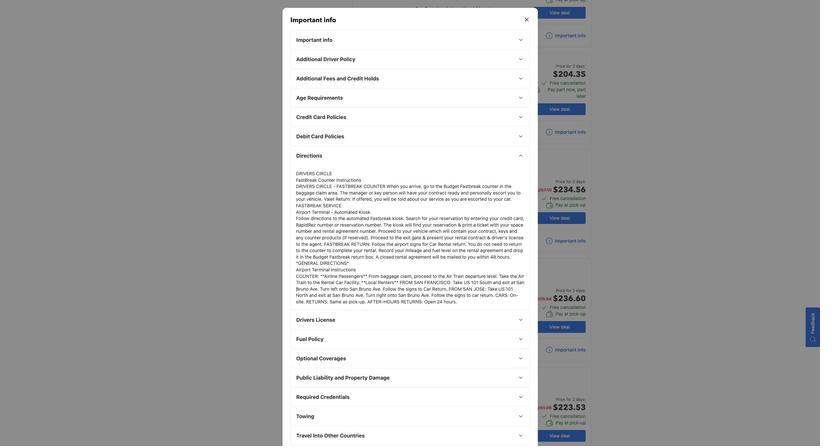 Task type: locate. For each thing, give the bounding box(es) containing it.
0 horizontal spatial credit
[[296, 114, 312, 120]]

policies for debit card policies
[[325, 134, 344, 140]]

days: inside price for 2 days: $261.98 $223.53
[[576, 398, 586, 403]]

1 5 seats from the top
[[424, 182, 439, 188]]

0 horizontal spatial 101
[[471, 280, 478, 286]]

automatic up 1 small bag
[[481, 182, 503, 188]]

pay for $295.54
[[556, 312, 564, 317]]

similar inside compact ford fiesta or similar
[[472, 388, 484, 393]]

be down person
[[391, 197, 397, 202]]

take down south
[[488, 287, 497, 292]]

after-
[[367, 299, 384, 305]]

1 horizontal spatial return.
[[480, 293, 494, 299]]

product card group containing $204.35
[[352, 53, 592, 144]]

pay for $257.10
[[556, 202, 564, 208]]

1 san francisco international airport from the top
[[416, 6, 491, 11]]

4 cancellation from the top
[[561, 414, 586, 420]]

at down '$223.53'
[[565, 421, 569, 426]]

2 5 from the top
[[424, 291, 426, 297]]

train
[[454, 274, 464, 279], [296, 280, 306, 286]]

pick- down '$223.53'
[[570, 421, 581, 426]]

1 horizontal spatial similar
[[494, 278, 506, 283]]

2 vertical spatial up
[[581, 421, 586, 426]]

2 pay at pick-up from the top
[[556, 312, 586, 317]]

5 seats for unlimited mileage
[[424, 291, 439, 297]]

price up $204.35
[[556, 64, 566, 69]]

1 view from the top
[[550, 10, 560, 15]]

and inside "dropdown button"
[[337, 76, 346, 82]]

to down proceed
[[418, 287, 422, 292]]

2 inside price for 2 days: $261.98 $223.53
[[573, 398, 575, 403]]

1 cancellation from the top
[[561, 80, 586, 86]]

towing button
[[291, 408, 530, 427]]

bus inside san francisco international airport shuttle bus
[[430, 219, 437, 224]]

0 vertical spatial exit
[[403, 235, 411, 241]]

drivers down fastbreak
[[296, 184, 315, 189]]

0 vertical spatial san francisco international airport button
[[416, 6, 491, 11]]

2 view deal button from the top
[[534, 104, 586, 115]]

free cancellation for $261.98
[[550, 414, 586, 420]]

escorted
[[468, 197, 487, 202]]

baggage
[[296, 190, 315, 196], [381, 274, 399, 279]]

1 horizontal spatial take
[[488, 287, 497, 292]]

0 horizontal spatial policy
[[308, 337, 324, 343]]

car
[[430, 242, 437, 247], [336, 280, 343, 286], [424, 287, 431, 292]]

2 san francisco international airport button from the top
[[416, 103, 491, 108]]

1 view deal button from the top
[[534, 7, 586, 19]]

2 additional from the top
[[296, 76, 322, 82]]

2 horizontal spatial fastbreak
[[460, 184, 481, 189]]

bag for unlimited mileage
[[440, 300, 448, 306]]

additional inside additional driver policy dropdown button
[[296, 56, 322, 62]]

5 view from the top
[[550, 434, 560, 439]]

personally
[[470, 190, 492, 196]]

price inside price for 2 days: $204.35
[[556, 64, 566, 69]]

0 vertical spatial 5
[[424, 182, 426, 188]]

product card group
[[352, 0, 592, 48], [352, 53, 592, 144], [352, 149, 592, 253], [352, 259, 592, 362], [352, 368, 592, 447]]

1 free cancellation from the top
[[550, 80, 586, 86]]

0 vertical spatial international
[[447, 6, 475, 11]]

for inside price for 2 days: $257.10 $234.56
[[567, 180, 572, 184]]

3 product card group from the top
[[352, 149, 592, 253]]

0 vertical spatial san francisco international airport
[[416, 6, 491, 11]]

card right debit
[[311, 134, 323, 140]]

rental.
[[364, 248, 377, 254]]

$261.98
[[535, 406, 552, 411]]

from
[[369, 274, 380, 279]]

2 free from the top
[[550, 196, 560, 201]]

free cancellation up now,
[[550, 80, 586, 86]]

a
[[474, 222, 476, 228]]

1 vertical spatial bus
[[430, 328, 437, 333]]

directions*
[[320, 261, 349, 266]]

policies inside 'dropdown button'
[[327, 114, 346, 120]]

additional left 'fees'
[[296, 76, 322, 82]]

0 vertical spatial budget
[[444, 184, 459, 189]]

days: for $257.10
[[576, 180, 586, 184]]

turn left left in the left bottom of the page
[[320, 287, 330, 292]]

1 2 from the top
[[573, 64, 575, 69]]

return. down jose:
[[480, 293, 494, 299]]

1 shuttle from the top
[[416, 219, 429, 224]]

to up francisco:
[[433, 274, 437, 279]]

0 vertical spatial fastbreak
[[337, 184, 362, 189]]

$236.60
[[553, 294, 586, 305]]

5 view deal from the top
[[550, 434, 570, 439]]

counter up agent.
[[305, 235, 321, 241]]

0 vertical spatial signs
[[410, 242, 421, 247]]

pay for $261.98
[[556, 421, 564, 426]]

drop
[[513, 248, 523, 254]]

days: for $204.35
[[576, 64, 586, 69]]

3 international from the top
[[447, 212, 475, 217]]

deal
[[561, 10, 570, 15], [561, 106, 570, 112], [561, 216, 570, 221], [561, 325, 570, 330], [561, 434, 570, 439]]

hours. right 48
[[498, 254, 511, 260]]

0 vertical spatial pay at pick-up
[[556, 202, 586, 208]]

now,
[[567, 87, 576, 92]]

0 horizontal spatial from
[[400, 280, 413, 286]]

1 horizontal spatial number
[[317, 222, 333, 228]]

1 vertical spatial pay at pick-up
[[556, 312, 586, 317]]

fuel policy button
[[291, 330, 530, 349]]

2 vertical spatial mileage
[[445, 310, 461, 315]]

1 product card group from the top
[[352, 0, 592, 48]]

3 free cancellation from the top
[[550, 305, 586, 311]]

1 vertical spatial drivers
[[296, 184, 315, 189]]

days: inside price for 2 days: $257.10 $234.56
[[576, 180, 586, 184]]

5 deal from the top
[[561, 434, 570, 439]]

pay at pick-up down '$234.56'
[[556, 202, 586, 208]]

hours.
[[498, 254, 511, 260], [444, 299, 457, 305]]

card for debit
[[311, 134, 323, 140]]

view deal for $295.54
[[550, 325, 570, 330]]

policies
[[327, 114, 346, 120], [325, 134, 344, 140]]

1 vertical spatial additional
[[296, 76, 322, 82]]

2 up from the top
[[581, 312, 586, 317]]

the left kiosk
[[384, 222, 392, 228]]

air
[[446, 274, 452, 279], [519, 274, 524, 279]]

0 vertical spatial mileage
[[445, 201, 461, 206]]

4 free cancellation from the top
[[550, 414, 586, 420]]

2 seats from the top
[[428, 291, 439, 297]]

pay at pick-up down '$223.53'
[[556, 421, 586, 426]]

policy right driver at the top left of the page
[[340, 56, 355, 62]]

0 vertical spatial policy
[[340, 56, 355, 62]]

for for $257.10
[[567, 180, 572, 184]]

card down age requirements at the top of page
[[313, 114, 326, 120]]

0 horizontal spatial &
[[423, 235, 426, 241]]

price inside price for 2 days: $295.54 $236.60
[[556, 289, 566, 294]]

view for $261.98
[[550, 434, 560, 439]]

2 2 from the top
[[573, 180, 575, 184]]

3 san francisco international airport button from the top
[[416, 212, 491, 217]]

take right francisco:
[[453, 280, 463, 286]]

days: for $261.98
[[576, 398, 586, 403]]

3 view deal button from the top
[[534, 213, 586, 224]]

2 shuttle from the top
[[416, 328, 429, 333]]

2 1 large bag from the top
[[424, 300, 448, 306]]

1 vertical spatial take
[[453, 280, 463, 286]]

4 important info button from the top
[[546, 347, 586, 354]]

vehicle
[[413, 229, 428, 234]]

2 inside price for 2 days: $257.10 $234.56
[[573, 180, 575, 184]]

4 free from the top
[[550, 414, 560, 420]]

view deal button for $295.54
[[534, 322, 586, 334]]

additional inside additional fees and credit holds "dropdown button"
[[296, 76, 322, 82]]

2 up $236.60
[[573, 289, 575, 294]]

2 for $257.10
[[573, 180, 575, 184]]

0 horizontal spatial be
[[391, 197, 397, 202]]

5 view deal button from the top
[[534, 431, 586, 443]]

or
[[369, 190, 373, 196], [335, 222, 339, 228], [489, 278, 493, 283], [467, 388, 471, 393]]

instructions down directions*
[[331, 267, 356, 273]]

debit card policies
[[296, 134, 344, 140]]

info for first important info button from the bottom
[[578, 348, 586, 353]]

san down proceed
[[414, 280, 423, 286]]

0 vertical spatial up
[[581, 202, 586, 208]]

3 price from the top
[[556, 289, 566, 294]]

service
[[429, 197, 444, 202]]

2 san francisco international airport from the top
[[416, 103, 491, 108]]

policies down credit card policies
[[325, 134, 344, 140]]

2 5 seats from the top
[[424, 291, 439, 297]]

0 vertical spatial car
[[430, 242, 437, 247]]

4 deal from the top
[[561, 325, 570, 330]]

onto right left in the left bottom of the page
[[339, 287, 348, 292]]

san up find at the right of page
[[416, 212, 424, 217]]

policy right the fuel
[[308, 337, 324, 343]]

mileage down "return." at right bottom
[[445, 310, 461, 315]]

1 vertical spatial policies
[[325, 134, 344, 140]]

view deal for $257.10
[[550, 216, 570, 221]]

5 seats for 1 small bag
[[424, 182, 439, 188]]

bag right small
[[497, 191, 505, 197]]

fastbreak down complete
[[330, 254, 350, 260]]

bruno
[[296, 287, 309, 292], [359, 287, 372, 292], [342, 293, 354, 299], [408, 293, 420, 299]]

train down counter: in the left bottom of the page
[[296, 280, 306, 286]]

similar inside intermediate chevrolet cruze or similar
[[494, 278, 506, 283]]

1 large from the top
[[427, 191, 439, 197]]

price inside price for 2 days: $261.98 $223.53
[[556, 398, 566, 403]]

3 view deal from the top
[[550, 216, 570, 221]]

budget up ready
[[444, 184, 459, 189]]

drivers license button
[[291, 311, 530, 330]]

license
[[509, 235, 524, 241]]

1 vertical spatial in
[[300, 254, 304, 260]]

additional fees and credit holds
[[296, 76, 379, 82]]

2 vertical spatial international
[[447, 212, 475, 217]]

mileage inside drivers circle fastbreak counter instructions drivers circle - fastbreak counter when you arrive, go to the budget fastbreak counter in the baggage claim area.  the manager or key person will have your contract ready and personally escort you to your vehicle. valet return:  if offered, you will be told about our service as you are escorted to your car. fastbreak service airport terminal - automated kiosk follow directions to the automated fastbreak kiosk. search for your reservation by entering your credit card, rapidrez number or reservation number.   the kiosk will find your reservation & print a ticket with your space number and rental agreement number. proceed to your vehicle which will contain your contract, keys and any counter products (if reserved).  proceed to the exit gate & present your rental contract & driver's license to the agent. fastbreak return: follow the airport signs for car rental return. you do not need to return to the counter to complete your rental. record your mileage and fuel level on the rental agreement and drop it in the budget fastbreak return box. a closed rental agreement will be mailed to you within 48 hours. *general directions* airport terminal instructions counter: **airline passengers** from baggage claim, proceed to the air train departure level. take the air train to the rental car facility. **local renters** from san francisco: take us 101 south and exit at san bruno ave. turn left onto san bruno ave.  follow the signs to car return. from san jose:  take us 101 north and exit at san bruno ave.  turn right onto san bruno ave.  follow the signs to car return. cars:  on- site. returns:  same as pick-up. after-hours returns:  open 24 hours.
[[406, 248, 422, 254]]

offered,
[[356, 197, 373, 202]]

view
[[550, 10, 560, 15], [550, 106, 560, 112], [550, 216, 560, 221], [550, 325, 560, 330], [550, 434, 560, 439]]

cancellation up now,
[[561, 80, 586, 86]]

2 automatic from the top
[[481, 291, 503, 297]]

3 free from the top
[[550, 305, 560, 311]]

2 inside price for 2 days: $295.54 $236.60
[[573, 289, 575, 294]]

important info dialog
[[275, 0, 546, 447]]

4 view deal from the top
[[550, 325, 570, 330]]

3 pay at pick-up from the top
[[556, 421, 586, 426]]

optional coverages
[[296, 356, 346, 362]]

departure
[[465, 274, 486, 279]]

fastbreak up manager
[[337, 184, 362, 189]]

pick- for $234.56
[[570, 202, 581, 208]]

2 returns: from the left
[[401, 299, 423, 305]]

info for 2nd important info button from the bottom of the page
[[578, 239, 586, 244]]

4 view deal button from the top
[[534, 322, 586, 334]]

2 unlimited mileage from the top
[[424, 310, 461, 315]]

1 vertical spatial terminal
[[312, 267, 330, 273]]

5 seats up open
[[424, 291, 439, 297]]

pick- for $223.53
[[570, 421, 581, 426]]

2 bus from the top
[[430, 328, 437, 333]]

counter
[[318, 177, 335, 183]]

info
[[324, 16, 336, 25], [578, 33, 586, 38], [323, 37, 333, 43], [578, 129, 586, 135], [578, 239, 586, 244], [578, 348, 586, 353]]

north
[[296, 293, 308, 299]]

1 vertical spatial similar
[[472, 388, 484, 393]]

if
[[352, 197, 355, 202]]

the up return:
[[340, 190, 348, 196]]

1 vertical spatial turn
[[366, 293, 375, 299]]

0 vertical spatial 1 large bag
[[424, 191, 448, 197]]

1 bus from the top
[[430, 219, 437, 224]]

and right north at the left bottom
[[309, 293, 317, 299]]

1 large bag for 1
[[424, 191, 448, 197]]

0 vertical spatial train
[[454, 274, 464, 279]]

1 vertical spatial number
[[296, 229, 312, 234]]

1 seats from the top
[[428, 182, 439, 188]]

info for 2nd important info button from the top of the page
[[578, 129, 586, 135]]

mailed
[[447, 254, 461, 260]]

important for 2nd important info button from the bottom of the page
[[556, 239, 577, 244]]

go
[[424, 184, 429, 189]]

told
[[398, 197, 406, 202]]

san
[[414, 280, 423, 286], [463, 287, 472, 292]]

card inside 'dropdown button'
[[313, 114, 326, 120]]

drivers circle fastbreak counter instructions drivers circle - fastbreak counter when you arrive, go to the budget fastbreak counter in the baggage claim area.  the manager or key person will have your contract ready and personally escort you to your vehicle. valet return:  if offered, you will be told about our service as you are escorted to your car. fastbreak service airport terminal - automated kiosk follow directions to the automated fastbreak kiosk. search for your reservation by entering your credit card, rapidrez number or reservation number.   the kiosk will find your reservation & print a ticket with your space number and rental agreement number. proceed to your vehicle which will contain your contract, keys and any counter products (if reserved).  proceed to the exit gate & present your rental contract & driver's license to the agent. fastbreak return: follow the airport signs for car rental return. you do not need to return to the counter to complete your rental. record your mileage and fuel level on the rental agreement and drop it in the budget fastbreak return box. a closed rental agreement will be mailed to you within 48 hours. *general directions* airport terminal instructions counter: **airline passengers** from baggage claim, proceed to the air train departure level. take the air train to the rental car facility. **local renters** from san francisco: take us 101 south and exit at san bruno ave. turn left onto san bruno ave.  follow the signs to car return. from san jose:  take us 101 north and exit at san bruno ave.  turn right onto san bruno ave.  follow the signs to car return. cars:  on- site. returns:  same as pick-up. after-hours returns:  open 24 hours.
[[296, 171, 525, 305]]

0 vertical spatial turn
[[320, 287, 330, 292]]

1 horizontal spatial policy
[[340, 56, 355, 62]]

additional for additional fees and credit holds
[[296, 76, 322, 82]]

1 terminal from the top
[[312, 210, 330, 215]]

free down price for 2 days: $261.98 $223.53
[[550, 414, 560, 420]]

free cancellation for $204.35
[[550, 80, 586, 86]]

your
[[418, 190, 428, 196], [296, 197, 305, 202], [494, 197, 503, 202], [429, 216, 438, 222], [490, 216, 499, 222], [423, 222, 432, 228], [500, 222, 510, 228], [403, 229, 412, 234], [468, 229, 477, 234], [444, 235, 454, 241], [354, 248, 363, 254], [395, 248, 404, 254]]

3 francisco from the top
[[425, 212, 446, 217]]

cruze
[[477, 278, 488, 283]]

0 horizontal spatial air
[[446, 274, 452, 279]]

2 days: from the top
[[576, 180, 586, 184]]

1 vertical spatial fastbreak
[[370, 216, 391, 222]]

4 view from the top
[[550, 325, 560, 330]]

1 automatic from the top
[[481, 182, 503, 188]]

free down price for 2 days: $257.10 $234.56
[[550, 196, 560, 201]]

0 vertical spatial credit
[[347, 76, 363, 82]]

0 vertical spatial rental
[[438, 242, 452, 247]]

counter
[[482, 184, 499, 189], [305, 235, 321, 241], [310, 248, 326, 254]]

1 down go
[[424, 191, 426, 197]]

budget down agent.
[[313, 254, 328, 260]]

international inside san francisco international airport shuttle bus
[[447, 212, 475, 217]]

1 days: from the top
[[576, 64, 586, 69]]

3 cancellation from the top
[[561, 305, 586, 311]]

0 vertical spatial be
[[391, 197, 397, 202]]

0 horizontal spatial part
[[557, 87, 566, 92]]

1 up from the top
[[581, 202, 586, 208]]

terminal
[[312, 210, 330, 215], [312, 267, 330, 273]]

pick- for $236.60
[[570, 312, 581, 317]]

for inside price for 2 days: $295.54 $236.60
[[567, 289, 572, 294]]

airport inside san francisco international airport shuttle bus
[[476, 212, 491, 217]]

info inside dropdown button
[[323, 37, 333, 43]]

1 vertical spatial card
[[311, 134, 323, 140]]

1 horizontal spatial return
[[509, 242, 522, 247]]

san up important info dropdown button
[[416, 6, 424, 11]]

in right it
[[300, 254, 304, 260]]

from down claim,
[[400, 280, 413, 286]]

francisco
[[425, 6, 446, 11], [425, 103, 446, 108], [425, 212, 446, 217]]

compact
[[416, 386, 444, 394]]

0 vertical spatial the
[[340, 190, 348, 196]]

2 inside price for 2 days: $204.35
[[573, 64, 575, 69]]

0 horizontal spatial return.
[[453, 242, 467, 247]]

age requirements button
[[291, 88, 530, 107]]

0 horizontal spatial fastbreak
[[330, 254, 350, 260]]

2 cancellation from the top
[[561, 196, 586, 201]]

fastbreak
[[296, 177, 317, 183]]

ave.
[[310, 287, 319, 292], [373, 287, 382, 292], [356, 293, 365, 299], [421, 293, 430, 299]]

0 horizontal spatial number
[[296, 229, 312, 234]]

part
[[557, 87, 566, 92], [578, 87, 586, 92]]

policy inside additional driver policy dropdown button
[[340, 56, 355, 62]]

1 vertical spatial unlimited
[[424, 310, 444, 315]]

1 vertical spatial train
[[296, 280, 306, 286]]

0 vertical spatial circle
[[316, 171, 332, 177]]

days: inside price for 2 days: $295.54 $236.60
[[576, 289, 586, 294]]

pay at pick-up for $234.56
[[556, 202, 586, 208]]

0 vertical spatial us
[[464, 280, 470, 286]]

3 deal from the top
[[561, 216, 570, 221]]

cancellation down $236.60
[[561, 305, 586, 311]]

0 vertical spatial return
[[509, 242, 522, 247]]

gate
[[412, 235, 421, 241]]

return left the box.
[[352, 254, 364, 260]]

additional
[[296, 56, 322, 62], [296, 76, 322, 82]]

public
[[296, 376, 312, 382]]

coverages
[[319, 356, 346, 362]]

free cancellation down '$234.56'
[[550, 196, 586, 201]]

0 horizontal spatial turn
[[320, 287, 330, 292]]

price for $204.35
[[556, 64, 566, 69]]

0 vertical spatial similar
[[494, 278, 506, 283]]

and
[[337, 76, 346, 82], [461, 190, 469, 196], [313, 229, 321, 234], [510, 229, 518, 234], [423, 248, 431, 254], [504, 248, 512, 254], [493, 280, 501, 286], [309, 293, 317, 299], [335, 376, 344, 382]]

to down personally
[[488, 197, 492, 202]]

directions
[[311, 216, 332, 222]]

3 days: from the top
[[576, 289, 586, 294]]

the
[[340, 190, 348, 196], [384, 222, 392, 228]]

large for 1
[[427, 191, 439, 197]]

$234.56
[[553, 185, 586, 196]]

up for $234.56
[[581, 202, 586, 208]]

0 vertical spatial 101
[[471, 280, 478, 286]]

and up are
[[461, 190, 469, 196]]

contain
[[451, 229, 467, 234]]

rental down airport
[[395, 254, 407, 260]]

0 vertical spatial proceed
[[378, 229, 396, 234]]

unlimited down go
[[424, 201, 444, 206]]

1 horizontal spatial in
[[500, 184, 504, 189]]

1 large bag for unlimited
[[424, 300, 448, 306]]

bus
[[430, 219, 437, 224], [430, 328, 437, 333]]

3 view from the top
[[550, 216, 560, 221]]

proceed
[[414, 274, 432, 279]]

for
[[567, 64, 572, 69], [567, 180, 572, 184], [422, 216, 428, 222], [422, 242, 428, 247], [567, 289, 572, 294], [567, 398, 572, 403]]

2 price from the top
[[556, 180, 566, 184]]

property
[[345, 376, 368, 382]]

0 vertical spatial francisco
[[425, 6, 446, 11]]

2 vertical spatial san francisco international airport button
[[416, 212, 491, 217]]

up for $236.60
[[581, 312, 586, 317]]

0 horizontal spatial san
[[414, 280, 423, 286]]

5 product card group from the top
[[352, 368, 592, 447]]

ave. up open
[[421, 293, 430, 299]]

card inside dropdown button
[[311, 134, 323, 140]]

policies inside dropdown button
[[325, 134, 344, 140]]

1 vertical spatial -
[[331, 210, 333, 215]]

pay inside pay part now, part later
[[548, 87, 556, 92]]

additional left driver at the top left of the page
[[296, 56, 322, 62]]

1 for unlimited mileage
[[424, 300, 426, 306]]

4 price from the top
[[556, 398, 566, 403]]

san francisco international airport button for $204.35
[[416, 103, 491, 108]]

product card group containing $236.60
[[352, 259, 592, 362]]

return. up the on
[[453, 242, 467, 247]]

car down present
[[430, 242, 437, 247]]

pay down price for 2 days: $261.98 $223.53
[[556, 421, 564, 426]]

ready
[[448, 190, 460, 196]]

1 horizontal spatial air
[[519, 274, 524, 279]]

public liability and property damage
[[296, 376, 390, 382]]

1 vertical spatial onto
[[388, 293, 397, 299]]

2 view deal from the top
[[550, 106, 570, 112]]

pick- right same
[[349, 299, 360, 305]]

for inside price for 2 days: $261.98 $223.53
[[567, 398, 572, 403]]

1 5 from the top
[[424, 182, 426, 188]]

price inside price for 2 days: $257.10 $234.56
[[556, 180, 566, 184]]

1 free from the top
[[550, 80, 560, 86]]

1 vertical spatial up
[[581, 312, 586, 317]]

1 deal from the top
[[561, 10, 570, 15]]

4 2 from the top
[[573, 398, 575, 403]]

view deal for $261.98
[[550, 434, 570, 439]]

2 view from the top
[[550, 106, 560, 112]]

free down price for 2 days: $295.54 $236.60
[[550, 305, 560, 311]]

0 vertical spatial seats
[[428, 182, 439, 188]]

reserved).
[[348, 235, 370, 241]]

bus down open
[[430, 328, 437, 333]]

similar right south
[[494, 278, 506, 283]]

us down 'departure'
[[464, 280, 470, 286]]

fastbreak
[[337, 184, 362, 189], [296, 203, 322, 209], [324, 242, 350, 247]]

signs down intermediate chevrolet cruze or similar
[[454, 293, 466, 299]]

2 product card group from the top
[[352, 53, 592, 144]]

drivers up fastbreak
[[296, 171, 315, 177]]

1 horizontal spatial returns:
[[401, 299, 423, 305]]

and inside dropdown button
[[335, 376, 344, 382]]

or inside compact ford fiesta or similar
[[467, 388, 471, 393]]

2 large from the top
[[427, 300, 439, 306]]

or left 'key'
[[369, 190, 373, 196]]

important info
[[290, 16, 336, 25], [556, 33, 586, 38], [296, 37, 333, 43], [556, 129, 586, 135], [556, 239, 586, 244], [556, 348, 586, 353]]

rental down you
[[467, 248, 479, 254]]

renters**
[[378, 280, 399, 286]]

rental
[[438, 242, 452, 247], [321, 280, 335, 286]]

at down '$234.56'
[[565, 202, 569, 208]]

for inside price for 2 days: $204.35
[[567, 64, 572, 69]]

1 1 large bag from the top
[[424, 191, 448, 197]]

1 large bag
[[424, 191, 448, 197], [424, 300, 448, 306]]

1 horizontal spatial budget
[[444, 184, 459, 189]]

2 vertical spatial exit
[[318, 293, 326, 299]]

0 vertical spatial terminal
[[312, 210, 330, 215]]

circle down counter at the left top of the page
[[316, 184, 332, 189]]

1 horizontal spatial &
[[458, 222, 461, 228]]

terminal up the directions at left top
[[312, 210, 330, 215]]

part up 'later'
[[578, 87, 586, 92]]

for for $295.54
[[567, 289, 572, 294]]

1 pay at pick-up from the top
[[556, 202, 586, 208]]

2 international from the top
[[447, 103, 475, 108]]

credit card policies
[[296, 114, 346, 120]]

similar for intermediate
[[494, 278, 506, 283]]

directions button
[[291, 146, 530, 165]]

1
[[424, 191, 426, 197], [481, 191, 483, 197], [424, 300, 426, 306]]

0 horizontal spatial returns:
[[306, 299, 328, 305]]

automatic for mileage
[[481, 291, 503, 297]]

days: up '$234.56'
[[576, 180, 586, 184]]

5 seats
[[424, 182, 439, 188], [424, 291, 439, 297]]

policies for credit card policies
[[327, 114, 346, 120]]

1 vertical spatial rental
[[321, 280, 335, 286]]

pay at pick-up for $236.60
[[556, 312, 586, 317]]

1 vertical spatial the
[[384, 222, 392, 228]]

1 vertical spatial contract
[[468, 235, 486, 241]]

signs down gate at the right of page
[[410, 242, 421, 247]]

0 vertical spatial unlimited mileage
[[424, 201, 461, 206]]

bag left are
[[440, 191, 448, 197]]

1 additional from the top
[[296, 56, 322, 62]]

info for fourth important info button from the bottom
[[578, 33, 586, 38]]

days: inside price for 2 days: $204.35
[[576, 64, 586, 69]]

0 horizontal spatial contract
[[429, 190, 447, 196]]

automatic down south
[[481, 291, 503, 297]]

pay at pick-up for $223.53
[[556, 421, 586, 426]]

product card group containing $234.56
[[352, 149, 592, 253]]

into
[[313, 434, 323, 440]]

air down drop
[[519, 274, 524, 279]]

1 francisco from the top
[[425, 6, 446, 11]]

by
[[465, 216, 470, 222]]

2 deal from the top
[[561, 106, 570, 112]]

entering
[[471, 216, 488, 222]]

follow up record
[[372, 242, 385, 247]]

4 product card group from the top
[[352, 259, 592, 362]]

4 days: from the top
[[576, 398, 586, 403]]

1 price from the top
[[556, 64, 566, 69]]

2 up '$234.56'
[[573, 180, 575, 184]]



Task type: describe. For each thing, give the bounding box(es) containing it.
2 drivers from the top
[[296, 184, 315, 189]]

ticket
[[477, 222, 489, 228]]

1 vertical spatial as
[[343, 299, 348, 305]]

you down ready
[[451, 197, 459, 202]]

francisco inside san francisco international airport shuttle bus
[[425, 212, 446, 217]]

san down facility.
[[350, 287, 358, 292]]

your down kiosk
[[403, 229, 412, 234]]

1 horizontal spatial as
[[445, 197, 450, 202]]

your up which
[[429, 216, 438, 222]]

drivers license
[[296, 318, 335, 324]]

site.
[[296, 299, 305, 305]]

1 drivers from the top
[[296, 171, 315, 177]]

important info button
[[291, 30, 530, 49]]

to left "car"
[[467, 293, 471, 299]]

at up 'on-'
[[511, 280, 515, 286]]

return:
[[351, 242, 371, 247]]

1 horizontal spatial 101
[[506, 287, 513, 292]]

your down "return:" in the left bottom of the page
[[354, 248, 363, 254]]

right
[[377, 293, 386, 299]]

1 horizontal spatial rental
[[438, 242, 452, 247]]

1 horizontal spatial from
[[449, 287, 462, 292]]

1 horizontal spatial contract
[[468, 235, 486, 241]]

similar for compact
[[472, 388, 484, 393]]

contract,
[[478, 229, 498, 234]]

will right which
[[443, 229, 450, 234]]

0 horizontal spatial return
[[352, 254, 364, 260]]

you left within in the bottom of the page
[[468, 254, 476, 260]]

0 horizontal spatial train
[[296, 280, 306, 286]]

2 unlimited from the top
[[424, 310, 444, 315]]

public liability and property damage button
[[291, 369, 530, 388]]

for for $204.35
[[567, 64, 572, 69]]

counter:
[[296, 274, 319, 279]]

2 vertical spatial fastbreak
[[330, 254, 350, 260]]

*general
[[296, 261, 319, 266]]

service
[[323, 203, 342, 209]]

your down airport
[[395, 248, 404, 254]]

1 vertical spatial signs
[[406, 287, 417, 292]]

price for $261.98
[[556, 398, 566, 403]]

2 important info button from the top
[[546, 129, 586, 136]]

francisco:
[[425, 280, 452, 286]]

for right search
[[422, 216, 428, 222]]

to right the need
[[504, 242, 508, 247]]

3 important info button from the top
[[546, 238, 586, 245]]

card for credit
[[313, 114, 326, 120]]

0 vertical spatial instructions
[[336, 177, 361, 183]]

1 horizontal spatial fastbreak
[[370, 216, 391, 222]]

valet
[[324, 197, 335, 202]]

drivers
[[296, 318, 315, 324]]

0 horizontal spatial exit
[[318, 293, 326, 299]]

important info inside dropdown button
[[296, 37, 333, 43]]

and left fuel
[[423, 248, 431, 254]]

you up "car."
[[508, 190, 515, 196]]

bruno down claim,
[[408, 293, 420, 299]]

person
[[383, 190, 398, 196]]

space
[[511, 222, 524, 228]]

at down left in the left bottom of the page
[[327, 293, 331, 299]]

seats for 1 small bag
[[428, 182, 439, 188]]

product card group containing san francisco international airport
[[352, 0, 592, 48]]

san up same
[[333, 293, 341, 299]]

rental down contain
[[455, 235, 467, 241]]

car
[[472, 293, 479, 299]]

**airline
[[320, 274, 338, 279]]

san francisco international airport shuttle bus
[[416, 212, 491, 224]]

it
[[296, 254, 299, 260]]

view for $295.54
[[550, 325, 560, 330]]

travel
[[296, 434, 312, 440]]

pick- inside drivers circle fastbreak counter instructions drivers circle - fastbreak counter when you arrive, go to the budget fastbreak counter in the baggage claim area.  the manager or key person will have your contract ready and personally escort you to your vehicle. valet return:  if offered, you will be told about our service as you are escorted to your car. fastbreak service airport terminal - automated kiosk follow directions to the automated fastbreak kiosk. search for your reservation by entering your credit card, rapidrez number or reservation number.   the kiosk will find your reservation & print a ticket with your space number and rental agreement number. proceed to your vehicle which will contain your contract, keys and any counter products (if reserved).  proceed to the exit gate & present your rental contract & driver's license to the agent. fastbreak return: follow the airport signs for car rental return. you do not need to return to the counter to complete your rental. record your mileage and fuel level on the rental agreement and drop it in the budget fastbreak return box. a closed rental agreement will be mailed to you within 48 hours. *general directions* airport terminal instructions counter: **airline passengers** from baggage claim, proceed to the air train departure level. take the air train to the rental car facility. **local renters** from san francisco: take us 101 south and exit at san bruno ave. turn left onto san bruno ave.  follow the signs to car return. from san jose:  take us 101 north and exit at san bruno ave.  turn right onto san bruno ave.  follow the signs to car return. cars:  on- site. returns:  same as pick-up. after-hours returns:  open 24 hours.
[[349, 299, 360, 305]]

deal for $295.54
[[561, 325, 570, 330]]

return.
[[432, 287, 448, 292]]

rental up products
[[323, 229, 335, 234]]

1 view deal from the top
[[550, 10, 570, 15]]

pay part now, part later
[[548, 87, 586, 99]]

1 horizontal spatial turn
[[366, 293, 375, 299]]

ave. down counter: in the left bottom of the page
[[310, 287, 319, 292]]

travel into other countries
[[296, 434, 365, 440]]

(if
[[342, 235, 347, 241]]

view deal button for $257.10
[[534, 213, 586, 224]]

age requirements
[[296, 95, 343, 101]]

bruno down "**local" on the left bottom
[[359, 287, 372, 292]]

driver's
[[492, 235, 508, 241]]

1 small bag
[[481, 191, 505, 197]]

san up hours
[[398, 293, 406, 299]]

1 horizontal spatial us
[[499, 287, 505, 292]]

compact ford fiesta or similar
[[416, 386, 484, 394]]

driver
[[323, 56, 339, 62]]

will down search
[[405, 222, 412, 228]]

important for 2nd important info button from the top of the page
[[556, 129, 577, 135]]

at for $234.56
[[565, 202, 569, 208]]

ave. up right
[[373, 287, 382, 292]]

policy inside fuel policy dropdown button
[[308, 337, 324, 343]]

0 vertical spatial from
[[400, 280, 413, 286]]

0 horizontal spatial agreement
[[336, 229, 359, 234]]

when
[[387, 184, 399, 189]]

2 horizontal spatial take
[[499, 274, 509, 279]]

view deal button for $261.98
[[534, 431, 586, 443]]

your up with
[[490, 216, 499, 222]]

1 left small
[[481, 191, 483, 197]]

later
[[577, 93, 586, 99]]

license
[[316, 318, 335, 324]]

large for unlimited
[[427, 300, 439, 306]]

up for $223.53
[[581, 421, 586, 426]]

product card group containing $223.53
[[352, 368, 592, 447]]

free for $257.10
[[550, 196, 560, 201]]

supplied by rc - avis image
[[358, 346, 379, 355]]

reservation up which
[[433, 222, 457, 228]]

1 vertical spatial car
[[336, 280, 343, 286]]

deal for $261.98
[[561, 434, 570, 439]]

5 for 1
[[424, 182, 426, 188]]

5 for unlimited
[[424, 291, 426, 297]]

$295.54
[[534, 297, 552, 302]]

kiosk
[[359, 210, 370, 215]]

with
[[490, 222, 499, 228]]

will down person
[[383, 197, 390, 202]]

your up keys
[[500, 222, 510, 228]]

days: for $295.54
[[576, 289, 586, 294]]

2 for $204.35
[[573, 64, 575, 69]]

$204.35
[[553, 69, 586, 80]]

free for $295.54
[[550, 305, 560, 311]]

and left drop
[[504, 248, 512, 254]]

view deal for $204.35
[[550, 106, 570, 112]]

jose:
[[474, 287, 486, 292]]

1 san francisco international airport button from the top
[[416, 6, 491, 11]]

2 vertical spatial take
[[488, 287, 497, 292]]

1 vertical spatial return.
[[480, 293, 494, 299]]

2 horizontal spatial &
[[487, 235, 491, 241]]

0 vertical spatial counter
[[482, 184, 499, 189]]

ford
[[445, 388, 454, 393]]

to down counter: in the left bottom of the page
[[308, 280, 312, 286]]

fiesta
[[455, 388, 466, 393]]

view for $204.35
[[550, 106, 560, 112]]

additional for additional driver policy
[[296, 56, 322, 62]]

to down kiosk
[[397, 229, 401, 234]]

to right 'escort'
[[517, 190, 521, 196]]

$223.53
[[553, 403, 586, 414]]

**local
[[361, 280, 377, 286]]

your down 'a'
[[468, 229, 477, 234]]

credit inside 'dropdown button'
[[296, 114, 312, 120]]

2 vertical spatial car
[[424, 287, 431, 292]]

1 vertical spatial number.
[[360, 229, 377, 234]]

1 vertical spatial fastbreak
[[296, 203, 322, 209]]

0 vertical spatial -
[[333, 184, 335, 189]]

1 vertical spatial baggage
[[381, 274, 399, 279]]

price for $295.54
[[556, 289, 566, 294]]

to right go
[[430, 184, 435, 189]]

1 unlimited from the top
[[424, 201, 444, 206]]

san francisco international airport button for $257.10
[[416, 212, 491, 217]]

0 vertical spatial baggage
[[296, 190, 315, 196]]

1 for 1 small bag
[[424, 191, 426, 197]]

1 important info button from the top
[[546, 32, 586, 39]]

which
[[429, 229, 442, 234]]

your down contain
[[444, 235, 454, 241]]

1 vertical spatial counter
[[305, 235, 321, 241]]

products
[[322, 235, 341, 241]]

and up agent.
[[313, 229, 321, 234]]

san inside san francisco international airport shuttle bus
[[416, 212, 424, 217]]

0 vertical spatial number.
[[365, 222, 382, 228]]

2 for $261.98
[[573, 398, 575, 403]]

bruno down facility.
[[342, 293, 354, 299]]

important inside dropdown button
[[296, 37, 322, 43]]

bruno up north at the left bottom
[[296, 287, 309, 292]]

fuel
[[432, 248, 440, 254]]

about
[[407, 197, 419, 202]]

shuttle bus
[[416, 328, 437, 333]]

your up the vehicle
[[423, 222, 432, 228]]

san up 'on-'
[[517, 280, 525, 286]]

2 vertical spatial signs
[[454, 293, 466, 299]]

to down products
[[327, 248, 331, 254]]

any
[[296, 235, 303, 241]]

2 air from the left
[[519, 274, 524, 279]]

2 circle from the top
[[316, 184, 332, 189]]

cancellation for $257.10
[[561, 196, 586, 201]]

to down automated
[[333, 216, 337, 222]]

passengers**
[[339, 274, 367, 279]]

will up "told"
[[399, 190, 406, 196]]

seats for unlimited mileage
[[428, 291, 439, 297]]

required
[[296, 395, 319, 401]]

1 vertical spatial proceed
[[371, 235, 388, 241]]

debit card policies button
[[291, 127, 530, 146]]

facility.
[[344, 280, 360, 286]]

1 horizontal spatial the
[[384, 222, 392, 228]]

deal for $204.35
[[561, 106, 570, 112]]

agent.
[[310, 242, 323, 247]]

important for first important info button from the bottom
[[556, 348, 577, 353]]

free cancellation for $257.10
[[550, 196, 586, 201]]

additional driver policy
[[296, 56, 355, 62]]

search
[[406, 216, 421, 222]]

print
[[462, 222, 472, 228]]

1 international from the top
[[447, 6, 475, 11]]

1 unlimited mileage from the top
[[424, 201, 461, 206]]

small
[[485, 191, 496, 197]]

to up record
[[390, 235, 394, 241]]

cancellation for $261.98
[[561, 414, 586, 420]]

free for $261.98
[[550, 414, 560, 420]]

vehicle.
[[307, 197, 323, 202]]

san down additional fees and credit holds "dropdown button"
[[416, 103, 424, 108]]

1 vertical spatial be
[[441, 254, 446, 260]]

box.
[[366, 254, 375, 260]]

a
[[376, 254, 379, 260]]

level.
[[487, 274, 498, 279]]

feedback
[[811, 313, 816, 335]]

closed
[[380, 254, 394, 260]]

or inside intermediate chevrolet cruze or similar
[[489, 278, 493, 283]]

and up the license
[[510, 229, 518, 234]]

reservation down automated
[[340, 222, 364, 228]]

deal for $257.10
[[561, 216, 570, 221]]

2 vertical spatial agreement
[[409, 254, 431, 260]]

important for fourth important info button from the bottom
[[556, 33, 577, 38]]

requirements
[[308, 95, 343, 101]]

0 vertical spatial onto
[[339, 287, 348, 292]]

cancellation for $295.54
[[561, 305, 586, 311]]

fees
[[323, 76, 335, 82]]

towing
[[296, 414, 314, 420]]

record
[[379, 248, 394, 254]]

follow up 24
[[432, 293, 445, 299]]

0 horizontal spatial in
[[300, 254, 304, 260]]

at for $223.53
[[565, 421, 569, 426]]

1 circle from the top
[[316, 171, 332, 177]]

0 vertical spatial number
[[317, 222, 333, 228]]

1 vertical spatial budget
[[313, 254, 328, 260]]

or up products
[[335, 222, 339, 228]]

chevrolet
[[458, 278, 476, 283]]

1 vertical spatial agreement
[[480, 248, 503, 254]]

for for $261.98
[[567, 398, 572, 403]]

free cancellation for $295.54
[[550, 305, 586, 311]]

your up our
[[418, 190, 428, 196]]

at for $236.60
[[565, 312, 569, 317]]

will down fuel
[[433, 254, 439, 260]]

kiosk.
[[392, 216, 405, 222]]

follow up rapidrez
[[296, 216, 310, 222]]

debit
[[296, 134, 310, 140]]

2 horizontal spatial exit
[[502, 280, 510, 286]]

age
[[296, 95, 306, 101]]

price for 2 days: $295.54 $236.60
[[534, 289, 586, 305]]

to right mailed
[[462, 254, 467, 260]]

view for $257.10
[[550, 216, 560, 221]]

1 vertical spatial hours.
[[444, 299, 457, 305]]

0 vertical spatial san
[[414, 280, 423, 286]]

supplied by rc - alamo image
[[358, 31, 379, 41]]

free for $204.35
[[550, 80, 560, 86]]

and down level. at the bottom of page
[[493, 280, 501, 286]]

automatic for small
[[481, 182, 503, 188]]

within
[[477, 254, 489, 260]]

0 vertical spatial hours.
[[498, 254, 511, 260]]

automated
[[334, 210, 358, 215]]

cancellation for $204.35
[[561, 80, 586, 86]]

view deal button for $204.35
[[534, 104, 586, 115]]

credit inside "dropdown button"
[[347, 76, 363, 82]]

1 air from the left
[[446, 274, 452, 279]]

supplied by rc - budget image
[[358, 237, 379, 246]]

1 returns: from the left
[[306, 299, 328, 305]]

2 part from the left
[[578, 87, 586, 92]]

0 horizontal spatial take
[[453, 280, 463, 286]]

2 for $295.54
[[573, 289, 575, 294]]

0 vertical spatial contract
[[429, 190, 447, 196]]

your left vehicle. in the top left of the page
[[296, 197, 305, 202]]

2 vertical spatial counter
[[310, 248, 326, 254]]

2 francisco from the top
[[425, 103, 446, 108]]

feedback button
[[806, 308, 821, 348]]

1 part from the left
[[557, 87, 566, 92]]

shuttle inside san francisco international airport shuttle bus
[[416, 219, 429, 224]]

credentials
[[320, 395, 350, 401]]

0 horizontal spatial rental
[[321, 280, 335, 286]]

2 vertical spatial fastbreak
[[324, 242, 350, 247]]

escort
[[493, 190, 507, 196]]

1 vertical spatial instructions
[[331, 267, 356, 273]]

48
[[491, 254, 496, 260]]

ave. up 'up.'
[[356, 293, 365, 299]]

follow down renters**
[[383, 287, 396, 292]]

reservation up contain
[[440, 216, 463, 222]]

to up it
[[296, 248, 300, 254]]

not
[[484, 242, 491, 247]]

additional driver policy button
[[291, 50, 530, 69]]

cars:
[[496, 293, 509, 299]]

you down 'key'
[[374, 197, 382, 202]]

price for $257.10
[[556, 180, 566, 184]]

1 horizontal spatial onto
[[388, 293, 397, 299]]

you up have
[[400, 184, 408, 189]]

hours
[[384, 299, 400, 305]]

your down 'escort'
[[494, 197, 503, 202]]

bag for 1 small bag
[[440, 191, 448, 197]]

1 horizontal spatial san
[[463, 287, 472, 292]]

for down present
[[422, 242, 428, 247]]

to down any
[[296, 242, 300, 247]]

pay for $204.35
[[548, 87, 556, 92]]

price for 2 days: $204.35
[[553, 64, 586, 80]]

2 terminal from the top
[[312, 267, 330, 273]]

1 horizontal spatial train
[[454, 274, 464, 279]]



Task type: vqa. For each thing, say whether or not it's contained in the screenshot.
the Card related to Debit
yes



